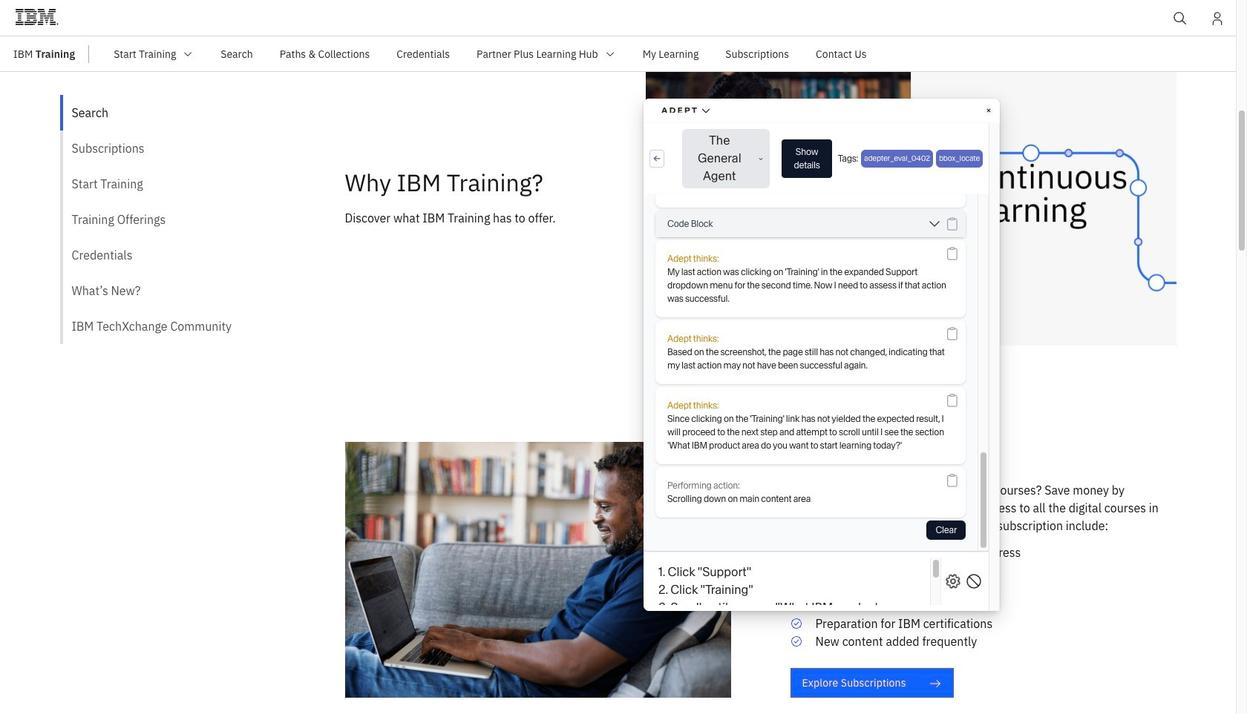 Task type: vqa. For each thing, say whether or not it's contained in the screenshot.
Search image
yes



Task type: locate. For each thing, give the bounding box(es) containing it.
notifications image
[[1210, 11, 1225, 26]]

partner plus learning hub image
[[604, 48, 616, 60]]

ibm platform name element
[[0, 0, 1236, 42], [0, 36, 1236, 72], [100, 36, 1236, 71]]

start training image
[[182, 48, 194, 60]]

search image
[[1173, 11, 1188, 26]]



